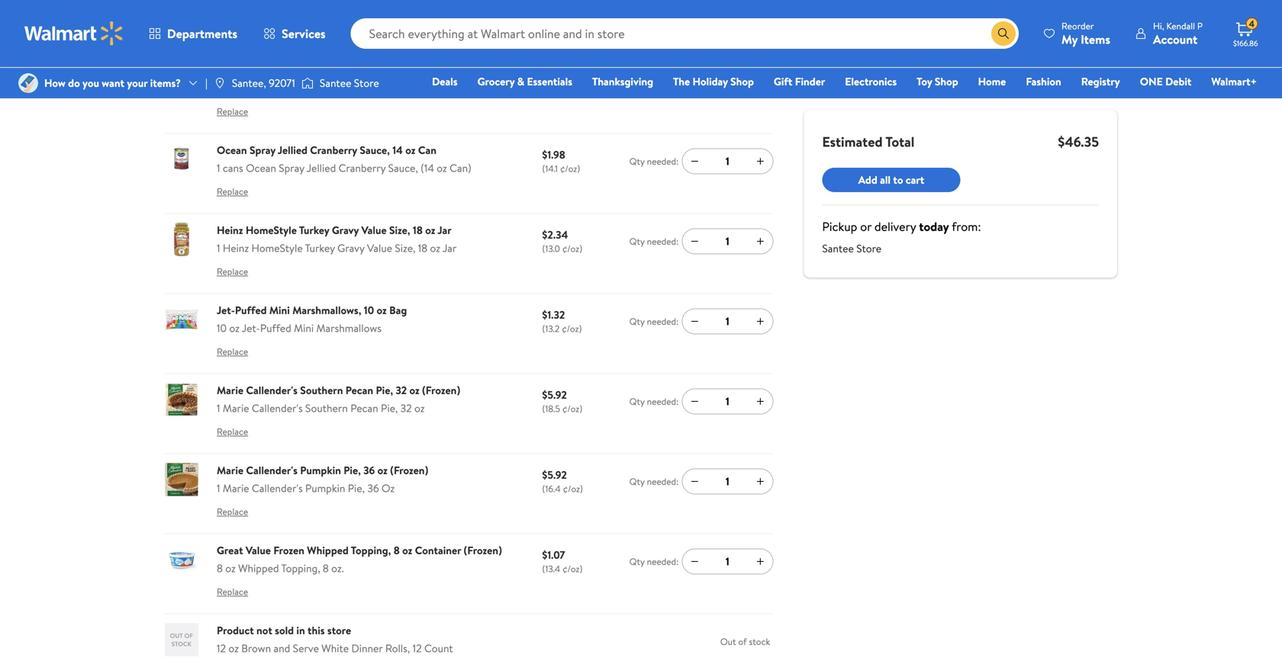 Task type: locate. For each thing, give the bounding box(es) containing it.
¢/oz) inside $2.34 (13.0 ¢/oz)
[[562, 242, 583, 255]]

¢/oz) right "(18.5"
[[563, 403, 583, 416]]

¢/oz) inside $1.98 (14.1 ¢/oz)
[[560, 162, 580, 175]]

3 replace button from the top
[[217, 180, 248, 204]]

4 replace button from the top
[[217, 260, 248, 284]]

4 replace from the top
[[217, 265, 248, 278]]

whipped
[[307, 544, 349, 558], [238, 562, 279, 576]]

home
[[978, 74, 1006, 89]]

(frozen) inside great value frozen whipped topping, 8 oz container (frozen) 8 oz whipped topping, 8 oz.
[[464, 544, 502, 558]]

fried
[[330, 63, 354, 78], [350, 81, 374, 95]]

how do you want your items?
[[44, 76, 181, 90]]

qty needed: left decrease quantity marie callender's southern pecan pie, 32 oz (frozen)-count, current quantity 1 icon
[[629, 395, 679, 408]]

1 vertical spatial 6
[[217, 81, 223, 95]]

gravy down ocean spray jellied cranberry sauce, 14 oz can 1 cans ocean spray jellied cranberry sauce, (14 oz can)
[[332, 223, 359, 238]]

 image right |
[[214, 77, 226, 89]]

pie, down marie callender's southern pecan pie, 32 oz (frozen) 1 marie callender's southern pecan pie, 32 oz
[[344, 463, 361, 478]]

qty needed: left decrease quantity heinz homestyle turkey gravy value size, 18 oz jar-count, current quantity 1 image
[[629, 235, 679, 248]]

replace for jet-puffed mini marshmallows, 10 oz bag 10 oz jet-puffed mini marshmallows
[[217, 346, 248, 359]]

sauce, down 14
[[388, 161, 418, 176]]

1 inside ocean spray jellied cranberry sauce, 14 oz can 1 cans ocean spray jellied cranberry sauce, (14 oz can)
[[217, 161, 220, 176]]

1 horizontal spatial whipped
[[307, 544, 349, 558]]

add
[[859, 172, 878, 187]]

spray down ocean spray jellied cranberry sauce, 14 oz can link
[[279, 161, 304, 176]]

2 qty from the top
[[629, 155, 645, 168]]

0 horizontal spatial santee
[[320, 76, 351, 90]]

6 qty from the top
[[629, 475, 645, 488]]

1 inside heinz homestyle turkey gravy value size, 18 oz jar 1 heinz homestyle turkey gravy value size, 18 oz jar
[[217, 241, 220, 256]]

mini
[[269, 303, 290, 318], [294, 321, 314, 336]]

2 replace from the top
[[217, 105, 248, 118]]

qty needed: left decrease quantity ocean spray jellied cranberry sauce, 14 oz can-count, current quantity 1 icon
[[629, 155, 679, 168]]

4 qty needed: from the top
[[629, 315, 679, 328]]

needed: for marie callender's pumpkin pie, 36 oz (frozen) 1 marie callender's pumpkin pie, 36 oz
[[647, 475, 679, 488]]

¢/oz) inside $1.32 (13.2 ¢/oz)
[[562, 323, 582, 336]]

1 vertical spatial santee
[[822, 241, 854, 256]]

1 $5.92 from the top
[[542, 388, 567, 403]]

¢/oz) inside "$1.07 (13.4 ¢/oz)"
[[563, 563, 583, 576]]

2 vertical spatial value
[[246, 544, 271, 558]]

original right santee,
[[279, 81, 316, 95]]

delivery
[[875, 218, 916, 235]]

7 needed: from the top
[[647, 556, 679, 569]]

salad right onions,
[[417, 63, 442, 78]]

southern down 'marie callender's southern pecan pie, 32 oz (frozen)' link
[[305, 401, 348, 416]]

¢/oz) right (14.1
[[560, 162, 580, 175]]

¢/oz) inside $5.92 (18.5 ¢/oz)
[[563, 403, 583, 416]]

salad right onions
[[412, 81, 436, 95]]

want
[[102, 76, 124, 90]]

7 replace button from the top
[[217, 500, 248, 525]]

santee down the pickup at top right
[[822, 241, 854, 256]]

essentials
[[527, 74, 573, 89]]

1 horizontal spatial mini
[[294, 321, 314, 336]]

14
[[393, 143, 403, 158]]

mini left marshmallows,
[[269, 303, 290, 318]]

1 vertical spatial spray
[[279, 161, 304, 176]]

1 horizontal spatial jet-
[[242, 321, 260, 336]]

qty needed: left decrease quantity french's original crispy fried onions, 6 oz salad toppings-count, current quantity 1 "image"
[[629, 75, 679, 88]]

¢/oz) for jet-puffed mini marshmallows, 10 oz bag 10 oz jet-puffed mini marshmallows
[[562, 323, 582, 336]]

 image for santee, 92071
[[214, 77, 226, 89]]

deals link
[[425, 73, 465, 90]]

1 right heinz homestyle turkey gravy value size, 18 oz jar image
[[217, 241, 220, 256]]

0 vertical spatial jellied
[[278, 143, 308, 158]]

0 vertical spatial fried
[[330, 63, 354, 78]]

replace button for jet-puffed mini marshmallows, 10 oz bag 10 oz jet-puffed mini marshmallows
[[217, 340, 248, 365]]

1 vertical spatial topping,
[[281, 562, 320, 576]]

7 qty needed: from the top
[[629, 556, 679, 569]]

fashion
[[1026, 74, 1062, 89]]

departments button
[[136, 15, 250, 52]]

0 vertical spatial spray
[[250, 143, 276, 158]]

1 vertical spatial (frozen)
[[390, 463, 428, 478]]

$5.92 inside $5.92 (18.5 ¢/oz)
[[542, 388, 567, 403]]

0 vertical spatial topping,
[[351, 544, 391, 558]]

¢/oz) right (13.4
[[563, 563, 583, 576]]

shop right 'toy' at top right
[[935, 74, 958, 89]]

1 horizontal spatial 6
[[396, 63, 401, 78]]

1 vertical spatial crispy
[[319, 81, 348, 95]]

5 replace button from the top
[[217, 340, 248, 365]]

estimated total
[[822, 132, 915, 152]]

10 up the marshmallows
[[364, 303, 374, 318]]

crispy right 92071
[[298, 63, 328, 78]]

electronics
[[845, 74, 897, 89]]

stock
[[749, 636, 770, 649]]

needed: left decrease quantity great value frozen whipped topping, 8 oz container (frozen)-count, current quantity 1 image
[[647, 556, 679, 569]]

pecan down the marshmallows
[[346, 383, 373, 398]]

gift
[[774, 74, 793, 89]]

0 horizontal spatial  image
[[214, 77, 226, 89]]

92071
[[269, 76, 295, 90]]

decrease quantity jet-puffed mini marshmallows, 10 oz bag-count, current quantity 1 image
[[689, 316, 701, 328]]

jet- down jet-puffed mini marshmallows, 10 oz bag link
[[242, 321, 260, 336]]

marie callender's pumpkin pie, 36 oz (frozen) 1 marie callender's pumpkin pie, 36 oz
[[217, 463, 428, 496]]

$3.47
[[542, 67, 568, 82]]

3 qty needed: from the top
[[629, 235, 679, 248]]

sauce,
[[360, 143, 390, 158], [388, 161, 418, 176]]

$5.92 down (13.2
[[542, 388, 567, 403]]

1 horizontal spatial 10
[[364, 303, 374, 318]]

$5.92 inside $5.92 (16.4 ¢/oz)
[[542, 468, 567, 483]]

topping, down the oz
[[351, 544, 391, 558]]

3 qty from the top
[[629, 235, 645, 248]]

¢/oz) inside $3.47 (57.8 ¢/oz)
[[563, 82, 583, 95]]

french's original crispy fried onions, 6 oz salad toppings link
[[217, 63, 486, 78]]

oz inside marie callender's pumpkin pie, 36 oz (frozen) 1 marie callender's pumpkin pie, 36 oz
[[378, 463, 388, 478]]

decrease quantity marie callender's pumpkin pie, 36 oz (frozen)-count, current quantity 1 image
[[689, 476, 701, 488]]

qty left decrease quantity ocean spray jellied cranberry sauce, 14 oz can-count, current quantity 1 icon
[[629, 155, 645, 168]]

departments
[[167, 25, 237, 42]]

needed: left decrease quantity heinz homestyle turkey gravy value size, 18 oz jar-count, current quantity 1 image
[[647, 235, 679, 248]]

total
[[886, 132, 915, 152]]

1 vertical spatial jet-
[[242, 321, 260, 336]]

marie callender's pumpkin pie, 36 oz (frozen) link
[[217, 463, 428, 478]]

jar
[[438, 223, 452, 238], [443, 241, 457, 256]]

0 vertical spatial gravy
[[332, 223, 359, 238]]

4 qty from the top
[[629, 315, 645, 328]]

8 replace from the top
[[217, 586, 248, 599]]

replace for heinz homestyle turkey gravy value size, 18 oz jar 1 heinz homestyle turkey gravy value size, 18 oz jar
[[217, 265, 248, 278]]

pie, left the oz
[[348, 481, 365, 496]]

topping, down frozen
[[281, 562, 320, 576]]

6 up onions
[[396, 63, 401, 78]]

1 vertical spatial whipped
[[238, 562, 279, 576]]

3 replace from the top
[[217, 185, 248, 198]]

0 vertical spatial $5.92
[[542, 388, 567, 403]]

original down the services popup button
[[258, 63, 296, 78]]

0 vertical spatial (frozen)
[[422, 383, 460, 398]]

1 left cans at the left of the page
[[217, 161, 220, 176]]

$3.47 (57.8 ¢/oz)
[[542, 67, 583, 95]]

p
[[1198, 19, 1203, 32]]

1 vertical spatial sauce,
[[388, 161, 418, 176]]

southern
[[300, 383, 343, 398], [305, 401, 348, 416]]

0 vertical spatial value
[[361, 223, 387, 238]]

original
[[258, 63, 296, 78], [279, 81, 316, 95]]

1 horizontal spatial santee
[[822, 241, 854, 256]]

out of stock
[[721, 636, 770, 649]]

account
[[1153, 31, 1198, 48]]

pie, down the marshmallows
[[376, 383, 393, 398]]

whipped up oz.
[[307, 544, 349, 558]]

mini down jet-puffed mini marshmallows, 10 oz bag link
[[294, 321, 314, 336]]

1 right marie callender's pumpkin pie, 36 oz (frozen) icon
[[217, 481, 220, 496]]

your
[[127, 76, 148, 90]]

increase quantity jet-puffed mini marshmallows, 10 oz bag-count, current quantity 1 image
[[754, 316, 767, 328]]

1 needed: from the top
[[647, 75, 679, 88]]

gravy down the heinz homestyle turkey gravy value size, 18 oz jar link
[[338, 241, 365, 256]]

replace button for marie callender's southern pecan pie, 32 oz (frozen) 1 marie callender's southern pecan pie, 32 oz
[[217, 420, 248, 445]]

2 replace button from the top
[[217, 100, 248, 124]]

8 left container at left
[[394, 544, 400, 558]]

5 qty from the top
[[629, 395, 645, 408]]

1 vertical spatial value
[[367, 241, 392, 256]]

qty needed: left decrease quantity great value frozen whipped topping, 8 oz container (frozen)-count, current quantity 1 image
[[629, 556, 679, 569]]

0 horizontal spatial 12
[[217, 642, 226, 657]]

8 replace button from the top
[[217, 581, 248, 605]]

1 qty from the top
[[629, 75, 645, 88]]

reorder my items
[[1062, 19, 1111, 48]]

1 vertical spatial salad
[[412, 81, 436, 95]]

needed: left decrease quantity marie callender's pumpkin pie, 36 oz (frozen)-count, current quantity 1 icon
[[647, 475, 679, 488]]

pumpkin down marie callender's southern pecan pie, 32 oz (frozen) 1 marie callender's southern pecan pie, 32 oz
[[300, 463, 341, 478]]

puffed right jet-puffed mini marshmallows, 10 oz bag image
[[235, 303, 267, 318]]

Walmart Site-Wide search field
[[351, 18, 1019, 49]]

marshmallows,
[[293, 303, 361, 318]]

0 vertical spatial homestyle
[[246, 223, 297, 238]]

0 vertical spatial crispy
[[298, 63, 328, 78]]

qty needed: left decrease quantity marie callender's pumpkin pie, 36 oz (frozen)-count, current quantity 1 icon
[[629, 475, 679, 488]]

santee left onions,
[[320, 76, 351, 90]]

fried left onions,
[[330, 63, 354, 78]]

2 12 from the left
[[413, 642, 422, 657]]

12 right the rolls,
[[413, 642, 422, 657]]

qty left decrease quantity heinz homestyle turkey gravy value size, 18 oz jar-count, current quantity 1 image
[[629, 235, 645, 248]]

1 vertical spatial jar
[[443, 241, 457, 256]]

 image
[[18, 73, 38, 93]]

0 vertical spatial toppings
[[444, 63, 486, 78]]

needed: left decrease quantity marie callender's southern pecan pie, 32 oz (frozen)-count, current quantity 1 icon
[[647, 395, 679, 408]]

(13.4
[[542, 563, 561, 576]]

2 vertical spatial (frozen)
[[464, 544, 502, 558]]

jellied down ocean spray jellied cranberry sauce, 14 oz can link
[[307, 161, 336, 176]]

1 left increase quantity marie callender's southern pecan pie, 32 oz (frozen)-count, current quantity 1 icon
[[726, 394, 730, 409]]

walmart+ link
[[1205, 73, 1264, 90]]

4 needed: from the top
[[647, 315, 679, 328]]

walmart+
[[1212, 74, 1257, 89]]

7 qty from the top
[[629, 556, 645, 569]]

pumpkin down marie callender's pumpkin pie, 36 oz (frozen) link
[[305, 481, 345, 496]]

spray down santee, 92071
[[250, 143, 276, 158]]

1 inside marie callender's southern pecan pie, 32 oz (frozen) 1 marie callender's southern pecan pie, 32 oz
[[217, 401, 220, 416]]

1 horizontal spatial shop
[[935, 74, 958, 89]]

increase quantity french's original crispy fried onions, 6 oz salad toppings-count, current quantity 1 image
[[754, 75, 767, 87]]

¢/oz) right (57.8
[[563, 82, 583, 95]]

shop
[[731, 74, 754, 89], [935, 74, 958, 89]]

replace button for french's original crispy fried onions, 6 oz salad toppings 6 oz french's original crispy fried onions salad toppings
[[217, 100, 248, 124]]

8 left oz.
[[323, 562, 329, 576]]

10
[[364, 303, 374, 318], [217, 321, 227, 336]]

1 vertical spatial gravy
[[338, 241, 365, 256]]

5 replace from the top
[[217, 346, 248, 359]]

(14
[[421, 161, 434, 176]]

fried down french's original crispy fried onions, 6 oz salad toppings "link"
[[350, 81, 374, 95]]

0 vertical spatial pecan
[[346, 383, 373, 398]]

add all to cart
[[859, 172, 925, 187]]

one debit link
[[1133, 73, 1199, 90]]

2 qty needed: from the top
[[629, 155, 679, 168]]

0 vertical spatial whipped
[[307, 544, 349, 558]]

1 horizontal spatial 12
[[413, 642, 422, 657]]

search icon image
[[998, 27, 1010, 40]]

0 vertical spatial jet-
[[217, 303, 235, 318]]

¢/oz) right (16.4
[[563, 483, 583, 496]]

qty left decrease quantity great value frozen whipped topping, 8 oz container (frozen)-count, current quantity 1 image
[[629, 556, 645, 569]]

ocean spray jellied cranberry sauce, 14 oz can image
[[165, 143, 198, 176]]

¢/oz) right (13.2
[[562, 323, 582, 336]]

jet- right jet-puffed mini marshmallows, 10 oz bag image
[[217, 303, 235, 318]]

qty needed:
[[629, 75, 679, 88], [629, 155, 679, 168], [629, 235, 679, 248], [629, 315, 679, 328], [629, 395, 679, 408], [629, 475, 679, 488], [629, 556, 679, 569]]

puffed down jet-puffed mini marshmallows, 10 oz bag link
[[260, 321, 291, 336]]

1 horizontal spatial  image
[[301, 76, 314, 91]]

pie,
[[376, 383, 393, 398], [381, 401, 398, 416], [344, 463, 361, 478], [348, 481, 365, 496]]

12 down product
[[217, 642, 226, 657]]

ocean up cans at the left of the page
[[217, 143, 247, 158]]

8 down great
[[217, 562, 223, 576]]

estimated
[[822, 132, 883, 152]]

1 qty needed: from the top
[[629, 75, 679, 88]]

heinz homestyle turkey gravy value size, 18 oz jar 1 heinz homestyle turkey gravy value size, 18 oz jar
[[217, 223, 457, 256]]

0 vertical spatial pumpkin
[[300, 463, 341, 478]]

$1.07 (13.4 ¢/oz)
[[542, 548, 583, 576]]

santee inside pickup or delivery today from: santee store
[[822, 241, 854, 256]]

1 right decrease quantity great value frozen whipped topping, 8 oz container (frozen)-count, current quantity 1 image
[[726, 555, 730, 570]]

$1.32 (13.2 ¢/oz)
[[542, 308, 582, 336]]

1 vertical spatial heinz
[[223, 241, 249, 256]]

qty needed: for jet-puffed mini marshmallows, 10 oz bag 10 oz jet-puffed mini marshmallows
[[629, 315, 679, 328]]

needed: left the decrease quantity jet-puffed mini marshmallows, 10 oz bag-count, current quantity 1 "icon"
[[647, 315, 679, 328]]

6 replace from the top
[[217, 426, 248, 439]]

great value frozen whipped topping, 8 oz container (frozen) link
[[217, 544, 502, 558]]

10 right jet-puffed mini marshmallows, 10 oz bag image
[[217, 321, 227, 336]]

$5.92 for marie callender's southern pecan pie, 32 oz (frozen)
[[542, 388, 567, 403]]

whipped down great
[[238, 562, 279, 576]]

Search search field
[[351, 18, 1019, 49]]

¢/oz)
[[563, 82, 583, 95], [560, 162, 580, 175], [562, 242, 583, 255], [562, 323, 582, 336], [563, 403, 583, 416], [563, 483, 583, 496], [563, 563, 583, 576]]

qty needed: left the decrease quantity jet-puffed mini marshmallows, 10 oz bag-count, current quantity 1 "icon"
[[629, 315, 679, 328]]

1 vertical spatial cranberry
[[339, 161, 386, 176]]

(frozen) inside marie callender's southern pecan pie, 32 oz (frozen) 1 marie callender's southern pecan pie, 32 oz
[[422, 383, 460, 398]]

0 vertical spatial size,
[[389, 223, 410, 238]]

1 vertical spatial 36
[[367, 481, 379, 496]]

ocean
[[217, 143, 247, 158], [246, 161, 276, 176]]

0 vertical spatial 36
[[364, 463, 375, 478]]

0 vertical spatial sauce,
[[360, 143, 390, 158]]

6 right |
[[217, 81, 223, 95]]

1 vertical spatial 10
[[217, 321, 227, 336]]

¢/oz) right (13.0
[[562, 242, 583, 255]]

qty left the decrease quantity jet-puffed mini marshmallows, 10 oz bag-count, current quantity 1 "icon"
[[629, 315, 645, 328]]

2 needed: from the top
[[647, 155, 679, 168]]

36
[[364, 463, 375, 478], [367, 481, 379, 496]]

¢/oz) for french's original crispy fried onions, 6 oz salad toppings 6 oz french's original crispy fried onions salad toppings
[[563, 82, 583, 95]]

replace for french's original crispy fried onions, 6 oz salad toppings 6 oz french's original crispy fried onions salad toppings
[[217, 105, 248, 118]]

6 replace button from the top
[[217, 420, 248, 445]]

needed: for french's original crispy fried onions, 6 oz salad toppings 6 oz french's original crispy fried onions salad toppings
[[647, 75, 679, 88]]

crispy
[[298, 63, 328, 78], [319, 81, 348, 95]]

1 vertical spatial pecan
[[351, 401, 378, 416]]

gravy
[[332, 223, 359, 238], [338, 241, 365, 256]]

santee
[[320, 76, 351, 90], [822, 241, 854, 256]]

5 needed: from the top
[[647, 395, 679, 408]]

pecan down 'marie callender's southern pecan pie, 32 oz (frozen)' link
[[351, 401, 378, 416]]

1 vertical spatial $5.92
[[542, 468, 567, 483]]

5 qty needed: from the top
[[629, 395, 679, 408]]

needed: left decrease quantity french's original crispy fried onions, 6 oz salad toppings-count, current quantity 1 "image"
[[647, 75, 679, 88]]

crispy down french's original crispy fried onions, 6 oz salad toppings "link"
[[319, 81, 348, 95]]

¢/oz) for heinz homestyle turkey gravy value size, 18 oz jar 1 heinz homestyle turkey gravy value size, 18 oz jar
[[562, 242, 583, 255]]

jellied down 92071
[[278, 143, 308, 158]]

$5.92 (16.4 ¢/oz)
[[542, 468, 583, 496]]

0 horizontal spatial spray
[[250, 143, 276, 158]]

1 horizontal spatial store
[[857, 241, 882, 256]]

1 vertical spatial store
[[857, 241, 882, 256]]

cans
[[223, 161, 243, 176]]

shop left 'increase quantity french's original crispy fried onions, 6 oz salad toppings-count, current quantity 1' image
[[731, 74, 754, 89]]

1 horizontal spatial spray
[[279, 161, 304, 176]]

all
[[880, 172, 891, 187]]

spray
[[250, 143, 276, 158], [279, 161, 304, 176]]

ocean right cans at the left of the page
[[246, 161, 276, 176]]

1 vertical spatial mini
[[294, 321, 314, 336]]

qty left "the"
[[629, 75, 645, 88]]

qty left decrease quantity marie callender's pumpkin pie, 36 oz (frozen)-count, current quantity 1 icon
[[629, 475, 645, 488]]

1 horizontal spatial topping,
[[351, 544, 391, 558]]

sauce, left 14
[[360, 143, 390, 158]]

cranberry down ocean spray jellied cranberry sauce, 14 oz can link
[[339, 161, 386, 176]]

(18.5
[[542, 403, 560, 416]]

needed: left decrease quantity ocean spray jellied cranberry sauce, 14 oz can-count, current quantity 1 icon
[[647, 155, 679, 168]]

6 qty needed: from the top
[[629, 475, 679, 488]]

marie callender's southern pecan pie, 32 oz (frozen) image
[[165, 383, 198, 417]]

french's original crispy fried onions, 6 oz salad toppings 6 oz french's original crispy fried onions salad toppings
[[217, 63, 486, 95]]

3 needed: from the top
[[647, 235, 679, 248]]

1 right marie callender's southern pecan pie, 32 oz (frozen) icon
[[217, 401, 220, 416]]

qty for french's original crispy fried onions, 6 oz salad toppings 6 oz french's original crispy fried onions salad toppings
[[629, 75, 645, 88]]

qty for marie callender's pumpkin pie, 36 oz (frozen) 1 marie callender's pumpkin pie, 36 oz
[[629, 475, 645, 488]]

¢/oz) inside $5.92 (16.4 ¢/oz)
[[563, 483, 583, 496]]

0 horizontal spatial mini
[[269, 303, 290, 318]]

 image
[[301, 76, 314, 91], [214, 77, 226, 89]]

qty left decrease quantity marie callender's southern pecan pie, 32 oz (frozen)-count, current quantity 1 icon
[[629, 395, 645, 408]]

my
[[1062, 31, 1078, 48]]

0 horizontal spatial shop
[[731, 74, 754, 89]]

store
[[354, 76, 379, 90], [857, 241, 882, 256]]

qty
[[629, 75, 645, 88], [629, 155, 645, 168], [629, 235, 645, 248], [629, 315, 645, 328], [629, 395, 645, 408], [629, 475, 645, 488], [629, 556, 645, 569]]

qty needed: for marie callender's southern pecan pie, 32 oz (frozen) 1 marie callender's southern pecan pie, 32 oz
[[629, 395, 679, 408]]

southern down the marshmallows
[[300, 383, 343, 398]]

6 needed: from the top
[[647, 475, 679, 488]]

from:
[[952, 218, 981, 235]]

increase quantity marie callender's pumpkin pie, 36 oz (frozen)-count, current quantity 1 image
[[754, 476, 767, 488]]

18
[[413, 223, 423, 238], [418, 241, 428, 256]]

reorder
[[1062, 19, 1094, 32]]

qty for ocean spray jellied cranberry sauce, 14 oz can 1 cans ocean spray jellied cranberry sauce, (14 oz can)
[[629, 155, 645, 168]]

0 vertical spatial ocean
[[217, 143, 247, 158]]

2 $5.92 from the top
[[542, 468, 567, 483]]

size,
[[389, 223, 410, 238], [395, 241, 416, 256]]

7 replace from the top
[[217, 506, 248, 519]]

cranberry left 14
[[310, 143, 357, 158]]

0 horizontal spatial store
[[354, 76, 379, 90]]

0 vertical spatial santee
[[320, 76, 351, 90]]

container
[[415, 544, 461, 558]]

$5.92 down "(18.5"
[[542, 468, 567, 483]]

 image right 92071
[[301, 76, 314, 91]]



Task type: describe. For each thing, give the bounding box(es) containing it.
1 right the decrease quantity jet-puffed mini marshmallows, 10 oz bag-count, current quantity 1 "icon"
[[726, 314, 730, 329]]

hi, kendall p account
[[1153, 19, 1203, 48]]

replace button for ocean spray jellied cranberry sauce, 14 oz can 1 cans ocean spray jellied cranberry sauce, (14 oz can)
[[217, 180, 248, 204]]

store
[[327, 624, 351, 639]]

great value frozen whipped topping, 8 oz container (frozen) image
[[165, 544, 198, 577]]

1 vertical spatial fried
[[350, 81, 374, 95]]

 image for santee store
[[301, 76, 314, 91]]

in
[[296, 624, 305, 639]]

0 vertical spatial 10
[[364, 303, 374, 318]]

decrease quantity marie callender's southern pecan pie, 32 oz (frozen)-count, current quantity 1 image
[[689, 396, 701, 408]]

4
[[1249, 17, 1255, 30]]

increase quantity heinz homestyle turkey gravy value size, 18 oz jar-count, current quantity 1 image
[[754, 235, 767, 248]]

lemons, 2 lb bag image
[[165, 624, 198, 657]]

french's original crispy fried onions, 6 oz salad toppings image
[[165, 63, 198, 96]]

registry link
[[1075, 73, 1127, 90]]

count
[[424, 642, 453, 657]]

$1.98
[[542, 147, 565, 162]]

1 vertical spatial 32
[[401, 401, 412, 416]]

today
[[919, 218, 949, 235]]

$2.34
[[542, 228, 568, 242]]

not
[[257, 624, 272, 639]]

oz inside product not sold in this store 12 oz brown and serve white dinner rolls, 12 count
[[229, 642, 239, 657]]

qty for jet-puffed mini marshmallows, 10 oz bag 10 oz jet-puffed mini marshmallows
[[629, 315, 645, 328]]

registry
[[1081, 74, 1120, 89]]

jet-puffed mini marshmallows, 10 oz bag 10 oz jet-puffed mini marshmallows
[[217, 303, 407, 336]]

one debit
[[1140, 74, 1192, 89]]

rolls,
[[385, 642, 410, 657]]

increase quantity ocean spray jellied cranberry sauce, 14 oz can-count, current quantity 1 image
[[754, 155, 767, 167]]

grocery & essentials link
[[471, 73, 579, 90]]

decrease quantity ocean spray jellied cranberry sauce, 14 oz can-count, current quantity 1 image
[[689, 155, 701, 167]]

1 vertical spatial size,
[[395, 241, 416, 256]]

replace for ocean spray jellied cranberry sauce, 14 oz can 1 cans ocean spray jellied cranberry sauce, (14 oz can)
[[217, 185, 248, 198]]

walmart image
[[24, 21, 124, 46]]

0 horizontal spatial topping,
[[281, 562, 320, 576]]

2 shop from the left
[[935, 74, 958, 89]]

1 left increase quantity marie callender's pumpkin pie, 36 oz (frozen)-count, current quantity 1 image
[[726, 474, 730, 489]]

heinz homestyle turkey gravy value size, 18 oz jar image
[[165, 223, 198, 257]]

needed: for heinz homestyle turkey gravy value size, 18 oz jar 1 heinz homestyle turkey gravy value size, 18 oz jar
[[647, 235, 679, 248]]

0 vertical spatial salad
[[417, 63, 442, 78]]

deals
[[432, 74, 458, 89]]

dinner
[[352, 642, 383, 657]]

¢/oz) for ocean spray jellied cranberry sauce, 14 oz can 1 cans ocean spray jellied cranberry sauce, (14 oz can)
[[560, 162, 580, 175]]

¢/oz) for marie callender's pumpkin pie, 36 oz (frozen) 1 marie callender's pumpkin pie, 36 oz
[[563, 483, 583, 496]]

1 left increase quantity ocean spray jellied cranberry sauce, 14 oz can-count, current quantity 1 image
[[726, 154, 730, 169]]

pie, down 'marie callender's southern pecan pie, 32 oz (frozen)' link
[[381, 401, 398, 416]]

1 vertical spatial french's
[[238, 81, 276, 95]]

0 vertical spatial 18
[[413, 223, 423, 238]]

$1.32
[[542, 308, 565, 323]]

jet-puffed mini marshmallows, 10 oz bag image
[[165, 303, 198, 337]]

electronics link
[[838, 73, 904, 90]]

1 vertical spatial jellied
[[307, 161, 336, 176]]

services
[[282, 25, 326, 42]]

¢/oz) for marie callender's southern pecan pie, 32 oz (frozen) 1 marie callender's southern pecan pie, 32 oz
[[563, 403, 583, 416]]

0 horizontal spatial 10
[[217, 321, 227, 336]]

qty needed: for great value frozen whipped topping, 8 oz container (frozen) 8 oz whipped topping, 8 oz.
[[629, 556, 679, 569]]

replace for marie callender's pumpkin pie, 36 oz (frozen) 1 marie callender's pumpkin pie, 36 oz
[[217, 506, 248, 519]]

the holiday shop
[[673, 74, 754, 89]]

0 vertical spatial mini
[[269, 303, 290, 318]]

increase quantity great value frozen whipped topping, 8 oz container (frozen)-count, current quantity 1 image
[[754, 556, 767, 568]]

santee,
[[232, 76, 266, 90]]

pickup
[[822, 218, 858, 235]]

thanksgiving
[[592, 74, 653, 89]]

0 vertical spatial puffed
[[235, 303, 267, 318]]

0 horizontal spatial 6
[[217, 81, 223, 95]]

0 vertical spatial heinz
[[217, 223, 243, 238]]

decrease quantity heinz homestyle turkey gravy value size, 18 oz jar-count, current quantity 1 image
[[689, 235, 701, 248]]

qty needed: for french's original crispy fried onions, 6 oz salad toppings 6 oz french's original crispy fried onions salad toppings
[[629, 75, 679, 88]]

ocean spray jellied cranberry sauce, 14 oz can link
[[217, 143, 437, 158]]

heinz homestyle turkey gravy value size, 18 oz jar link
[[217, 223, 452, 238]]

¢/oz) for great value frozen whipped topping, 8 oz container (frozen) 8 oz whipped topping, 8 oz.
[[563, 563, 583, 576]]

1 vertical spatial pumpkin
[[305, 481, 345, 496]]

marie callender's pumpkin pie, 36 oz (frozen) image
[[165, 463, 198, 497]]

of
[[738, 636, 747, 649]]

toy
[[917, 74, 932, 89]]

and
[[274, 642, 290, 657]]

needed: for marie callender's southern pecan pie, 32 oz (frozen) 1 marie callender's southern pecan pie, 32 oz
[[647, 395, 679, 408]]

brown
[[241, 642, 271, 657]]

to
[[893, 172, 903, 187]]

add all to cart button
[[822, 168, 961, 192]]

0 vertical spatial 6
[[396, 63, 401, 78]]

0 vertical spatial french's
[[217, 63, 255, 78]]

(16.4
[[542, 483, 561, 496]]

you
[[82, 76, 99, 90]]

0 vertical spatial jar
[[438, 223, 452, 238]]

needed: for great value frozen whipped topping, 8 oz container (frozen) 8 oz whipped topping, 8 oz.
[[647, 556, 679, 569]]

decrease quantity french's original crispy fried onions, 6 oz salad toppings-count, current quantity 1 image
[[689, 75, 701, 87]]

thanksgiving link
[[586, 73, 660, 90]]

(frozen) inside marie callender's pumpkin pie, 36 oz (frozen) 1 marie callender's pumpkin pie, 36 oz
[[390, 463, 428, 478]]

1 vertical spatial turkey
[[305, 241, 335, 256]]

1 vertical spatial puffed
[[260, 321, 291, 336]]

needed: for ocean spray jellied cranberry sauce, 14 oz can 1 cans ocean spray jellied cranberry sauce, (14 oz can)
[[647, 155, 679, 168]]

frozen
[[274, 544, 305, 558]]

decrease quantity great value frozen whipped topping, 8 oz container (frozen)-count, current quantity 1 image
[[689, 556, 701, 568]]

(13.0
[[542, 242, 560, 255]]

1 vertical spatial 18
[[418, 241, 428, 256]]

qty needed: for heinz homestyle turkey gravy value size, 18 oz jar 1 heinz homestyle turkey gravy value size, 18 oz jar
[[629, 235, 679, 248]]

oz.
[[331, 562, 344, 576]]

2 horizontal spatial 8
[[394, 544, 400, 558]]

kendall
[[1167, 19, 1195, 32]]

the holiday shop link
[[666, 73, 761, 90]]

ocean spray jellied cranberry sauce, 14 oz can 1 cans ocean spray jellied cranberry sauce, (14 oz can)
[[217, 143, 472, 176]]

$5.92 (18.5 ¢/oz)
[[542, 388, 583, 416]]

0 horizontal spatial jet-
[[217, 303, 235, 318]]

0 horizontal spatial whipped
[[238, 562, 279, 576]]

items
[[1081, 31, 1111, 48]]

qty for marie callender's southern pecan pie, 32 oz (frozen) 1 marie callender's southern pecan pie, 32 oz
[[629, 395, 645, 408]]

santee store
[[320, 76, 379, 90]]

replace for great value frozen whipped topping, 8 oz container (frozen) 8 oz whipped topping, 8 oz.
[[217, 586, 248, 599]]

|
[[205, 76, 208, 90]]

do
[[68, 76, 80, 90]]

fashion link
[[1019, 73, 1068, 90]]

grocery & essentials
[[478, 74, 573, 89]]

product
[[217, 624, 254, 639]]

store inside pickup or delivery today from: santee store
[[857, 241, 882, 256]]

0 vertical spatial store
[[354, 76, 379, 90]]

items?
[[150, 76, 181, 90]]

grocery
[[478, 74, 515, 89]]

1 vertical spatial toppings
[[438, 81, 479, 95]]

finder
[[795, 74, 825, 89]]

1 left 'increase quantity french's original crispy fried onions, 6 oz salad toppings-count, current quantity 1' image
[[726, 74, 730, 89]]

toy shop link
[[910, 73, 965, 90]]

$5.92 for marie callender's pumpkin pie, 36 oz (frozen)
[[542, 468, 567, 483]]

qty needed: for marie callender's pumpkin pie, 36 oz (frozen) 1 marie callender's pumpkin pie, 36 oz
[[629, 475, 679, 488]]

1 vertical spatial ocean
[[246, 161, 276, 176]]

1 vertical spatial southern
[[305, 401, 348, 416]]

sold
[[275, 624, 294, 639]]

product not sold in this store 12 oz brown and serve white dinner rolls, 12 count
[[217, 624, 453, 657]]

oz
[[382, 481, 395, 496]]

white
[[322, 642, 349, 657]]

0 vertical spatial original
[[258, 63, 296, 78]]

increase quantity marie callender's southern pecan pie, 32 oz (frozen)-count, current quantity 1 image
[[754, 396, 767, 408]]

or
[[860, 218, 872, 235]]

1 replace from the top
[[217, 28, 248, 41]]

services button
[[250, 15, 339, 52]]

replace button for great value frozen whipped topping, 8 oz container (frozen) 8 oz whipped topping, 8 oz.
[[217, 581, 248, 605]]

replace for marie callender's southern pecan pie, 32 oz (frozen) 1 marie callender's southern pecan pie, 32 oz
[[217, 426, 248, 439]]

0 vertical spatial southern
[[300, 383, 343, 398]]

can)
[[450, 161, 472, 176]]

serve
[[293, 642, 319, 657]]

gift finder link
[[767, 73, 832, 90]]

1 12 from the left
[[217, 642, 226, 657]]

1 left the increase quantity heinz homestyle turkey gravy value size, 18 oz jar-count, current quantity 1 image
[[726, 234, 730, 249]]

onions
[[376, 81, 410, 95]]

hi,
[[1153, 19, 1165, 32]]

0 vertical spatial turkey
[[299, 223, 329, 238]]

toy shop
[[917, 74, 958, 89]]

replace button for marie callender's pumpkin pie, 36 oz (frozen) 1 marie callender's pumpkin pie, 36 oz
[[217, 500, 248, 525]]

0 vertical spatial 32
[[396, 383, 407, 398]]

1 vertical spatial homestyle
[[252, 241, 303, 256]]

qty needed: for ocean spray jellied cranberry sauce, 14 oz can 1 cans ocean spray jellied cranberry sauce, (14 oz can)
[[629, 155, 679, 168]]

marie callender's southern pecan pie, 32 oz (frozen) 1 marie callender's southern pecan pie, 32 oz
[[217, 383, 460, 416]]

1 horizontal spatial 8
[[323, 562, 329, 576]]

qty for heinz homestyle turkey gravy value size, 18 oz jar 1 heinz homestyle turkey gravy value size, 18 oz jar
[[629, 235, 645, 248]]

this
[[308, 624, 325, 639]]

1 shop from the left
[[731, 74, 754, 89]]

0 vertical spatial cranberry
[[310, 143, 357, 158]]

needed: for jet-puffed mini marshmallows, 10 oz bag 10 oz jet-puffed mini marshmallows
[[647, 315, 679, 328]]

cart
[[906, 172, 925, 187]]

$1.07
[[542, 548, 565, 563]]

1 vertical spatial original
[[279, 81, 316, 95]]

one
[[1140, 74, 1163, 89]]

marie callender's southern pecan pie, 32 oz (frozen) link
[[217, 383, 460, 398]]

qty for great value frozen whipped topping, 8 oz container (frozen) 8 oz whipped topping, 8 oz.
[[629, 556, 645, 569]]

value inside great value frozen whipped topping, 8 oz container (frozen) 8 oz whipped topping, 8 oz.
[[246, 544, 271, 558]]

0 horizontal spatial 8
[[217, 562, 223, 576]]

replace button for heinz homestyle turkey gravy value size, 18 oz jar 1 heinz homestyle turkey gravy value size, 18 oz jar
[[217, 260, 248, 284]]

1 replace button from the top
[[217, 22, 248, 47]]

1 inside marie callender's pumpkin pie, 36 oz (frozen) 1 marie callender's pumpkin pie, 36 oz
[[217, 481, 220, 496]]

bag
[[389, 303, 407, 318]]

$166.86
[[1234, 38, 1258, 48]]

&
[[517, 74, 525, 89]]



Task type: vqa. For each thing, say whether or not it's contained in the screenshot.
topmost Santee
yes



